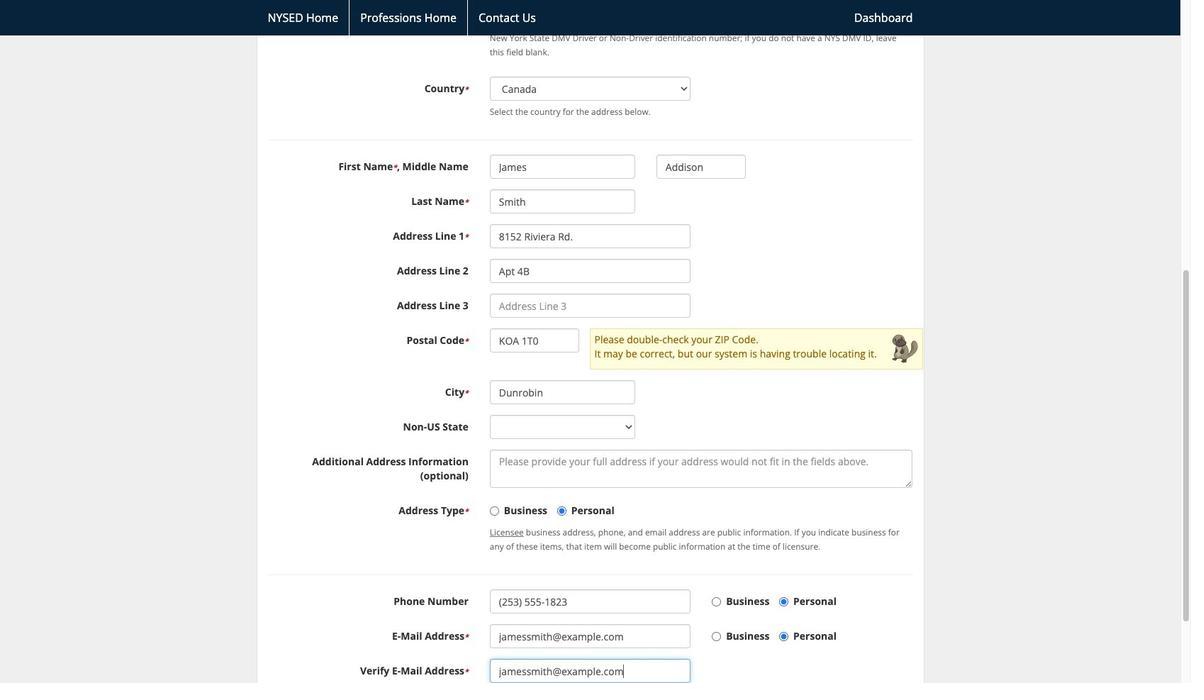 Task type: vqa. For each thing, say whether or not it's contained in the screenshot.
last name text box
yes



Task type: locate. For each thing, give the bounding box(es) containing it.
Middle Name text field
[[657, 155, 747, 179]]

None radio
[[780, 597, 789, 607], [712, 632, 722, 641], [780, 632, 789, 641], [780, 597, 789, 607], [712, 632, 722, 641], [780, 632, 789, 641]]

Enter phone number (optional) text field
[[490, 590, 691, 614]]

City text field
[[490, 380, 636, 404]]

a picture of a platypus who is sad for failing to lookup your zip / postal code. image
[[891, 333, 920, 365]]

Please re-enter your e-mail address. text field
[[490, 659, 691, 683]]

None radio
[[490, 507, 499, 516], [557, 507, 567, 516], [712, 597, 722, 607], [490, 507, 499, 516], [557, 507, 567, 516], [712, 597, 722, 607]]



Task type: describe. For each thing, give the bounding box(es) containing it.
Address Line 2 text field
[[490, 259, 691, 283]]

Address Line 3 text field
[[490, 294, 691, 318]]

Email text field
[[490, 624, 691, 649]]

Last Name text field
[[490, 190, 636, 214]]

Please provide your full address if your address would not fit in the fields above. text field
[[490, 450, 913, 488]]

ID text field
[[490, 3, 636, 27]]

First Name text field
[[490, 155, 636, 179]]

Postal Code text field
[[490, 329, 580, 353]]

Address Line 1 text field
[[490, 224, 691, 248]]



